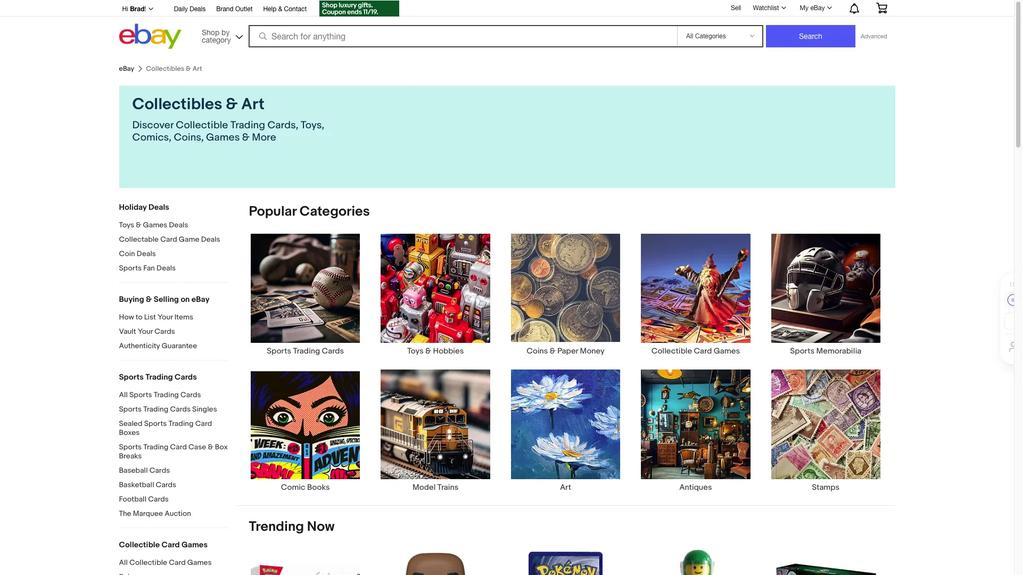 Task type: locate. For each thing, give the bounding box(es) containing it.
sealed
[[119, 419, 143, 428]]

toys left the hobbies
[[407, 346, 424, 357]]

toys & games deals collectable card game deals coin deals sports fan deals
[[119, 221, 220, 273]]

football
[[119, 495, 147, 504]]

collectable card game deals link
[[119, 235, 228, 245]]

toys
[[119, 221, 134, 230], [407, 346, 424, 357]]

& for paper
[[550, 346, 556, 357]]

toys inside toys & games deals collectable card game deals coin deals sports fan deals
[[119, 221, 134, 230]]

your right "list" at the bottom of the page
[[158, 313, 173, 322]]

how to list your items link
[[119, 313, 228, 323]]

1 vertical spatial sports trading cards
[[119, 372, 197, 382]]

game
[[179, 235, 200, 244]]

0 vertical spatial art
[[241, 95, 265, 114]]

all
[[119, 390, 128, 400], [119, 558, 128, 567]]

2 vertical spatial ebay
[[192, 295, 210, 305]]

coin
[[119, 249, 135, 258]]

collectible
[[176, 119, 228, 132], [652, 346, 693, 357], [119, 540, 160, 550], [129, 558, 167, 567]]

fan
[[143, 264, 155, 273]]

brand
[[216, 5, 234, 13]]

all for all sports trading cards sports trading cards singles sealed sports trading card boxes sports trading card case & box breaks baseball cards basketball cards football cards the marquee auction
[[119, 390, 128, 400]]

None submit
[[767, 25, 856, 47]]

shop by category banner
[[116, 0, 896, 52]]

1 horizontal spatial toys
[[407, 346, 424, 357]]

1 vertical spatial all
[[119, 558, 128, 567]]

& for hobbies
[[426, 346, 432, 357]]

brand outlet link
[[216, 4, 253, 15]]

deals right game
[[201, 235, 220, 244]]

games inside collectibles & art discover collectible trading cards, toys, comics, coins, games & more
[[206, 132, 240, 144]]

boxes
[[119, 428, 140, 437]]

collectible inside collectible card games 'link'
[[652, 346, 693, 357]]

now
[[307, 519, 335, 535]]

0 horizontal spatial collectible card games
[[119, 540, 208, 550]]

cards inside the how to list your items vault your cards authenticity guarantee
[[155, 327, 175, 336]]

discover
[[132, 119, 174, 132]]

your shopping cart image
[[876, 3, 888, 13]]

baseball cards link
[[119, 466, 228, 476]]

1 horizontal spatial sports trading cards
[[267, 346, 344, 357]]

your
[[158, 313, 173, 322], [138, 327, 153, 336]]

1 horizontal spatial ebay
[[192, 295, 210, 305]]

1 horizontal spatial collectible card games
[[652, 346, 741, 357]]

art
[[241, 95, 265, 114], [560, 482, 572, 493]]

trading
[[231, 119, 265, 132], [293, 346, 320, 357], [146, 372, 173, 382], [154, 390, 179, 400], [143, 405, 168, 414], [169, 419, 194, 428], [143, 443, 168, 452]]

contact
[[284, 5, 307, 13]]

0 horizontal spatial art
[[241, 95, 265, 114]]

collectible inside collectibles & art discover collectible trading cards, toys, comics, coins, games & more
[[176, 119, 228, 132]]

0 vertical spatial ebay
[[811, 4, 825, 12]]

main content
[[236, 203, 896, 575]]

card
[[160, 235, 177, 244], [694, 346, 712, 357], [195, 419, 212, 428], [170, 443, 187, 452], [162, 540, 180, 550], [169, 558, 186, 567]]

watchlist
[[753, 4, 780, 12]]

& inside toys & games deals collectable card game deals coin deals sports fan deals
[[136, 221, 141, 230]]

deals right daily
[[190, 5, 206, 13]]

1 horizontal spatial art
[[560, 482, 572, 493]]

holiday
[[119, 202, 147, 213]]

all up sealed
[[119, 390, 128, 400]]

0 horizontal spatial your
[[138, 327, 153, 336]]

0 vertical spatial sports trading cards
[[267, 346, 344, 357]]

& for contact
[[278, 5, 282, 13]]

breaks
[[119, 452, 142, 461]]

0 horizontal spatial ebay
[[119, 64, 134, 73]]

games
[[206, 132, 240, 144], [143, 221, 167, 230], [714, 346, 741, 357], [182, 540, 208, 550], [187, 558, 212, 567]]

sports trading cards inside main content
[[267, 346, 344, 357]]

card inside 'link'
[[694, 346, 712, 357]]

vault
[[119, 327, 136, 336]]

popular
[[249, 203, 297, 220]]

coins
[[527, 346, 548, 357]]

my ebay link
[[795, 2, 837, 14]]

hobbies
[[433, 346, 464, 357]]

categories
[[300, 203, 370, 220]]

trending
[[249, 519, 304, 535]]

0 horizontal spatial toys
[[119, 221, 134, 230]]

collectible card games link
[[631, 233, 761, 357]]

collectible card games inside 'link'
[[652, 346, 741, 357]]

sports trading cards link
[[241, 233, 371, 357]]

all inside all collectible card games link
[[119, 558, 128, 567]]

cards,
[[268, 119, 299, 132]]

1 horizontal spatial your
[[158, 313, 173, 322]]

authenticity
[[119, 341, 160, 351]]

help & contact
[[263, 5, 307, 13]]

sports fan deals link
[[119, 264, 228, 274]]

hi
[[122, 5, 128, 13]]

all down the
[[119, 558, 128, 567]]

buying
[[119, 295, 144, 305]]

ebay
[[811, 4, 825, 12], [119, 64, 134, 73], [192, 295, 210, 305]]

collectible inside all collectible card games link
[[129, 558, 167, 567]]

daily deals link
[[174, 4, 206, 15]]

all sports trading cards sports trading cards singles sealed sports trading card boxes sports trading card case & box breaks baseball cards basketball cards football cards the marquee auction
[[119, 390, 228, 518]]

vault your cards link
[[119, 327, 228, 337]]

sports
[[119, 264, 142, 273], [267, 346, 291, 357], [791, 346, 815, 357], [119, 372, 144, 382], [129, 390, 152, 400], [119, 405, 142, 414], [144, 419, 167, 428], [119, 443, 142, 452]]

basketball
[[119, 480, 154, 490]]

sports trading cards singles link
[[119, 405, 228, 415]]

box
[[215, 443, 228, 452]]

shop by category
[[202, 28, 231, 44]]

selling
[[154, 295, 179, 305]]

deals down 'coin deals' link
[[157, 264, 176, 273]]

by
[[222, 28, 230, 36]]

ebay link
[[119, 64, 134, 73]]

football cards link
[[119, 495, 228, 505]]

& inside account navigation
[[278, 5, 282, 13]]

Search for anything text field
[[250, 26, 675, 46]]

0 vertical spatial all
[[119, 390, 128, 400]]

1 vertical spatial art
[[560, 482, 572, 493]]

outlet
[[235, 5, 253, 13]]

antiques
[[680, 482, 712, 493]]

case
[[189, 443, 206, 452]]

2 horizontal spatial ebay
[[811, 4, 825, 12]]

list
[[144, 313, 156, 322]]

toys down holiday
[[119, 221, 134, 230]]

0 vertical spatial collectible card games
[[652, 346, 741, 357]]

2 all from the top
[[119, 558, 128, 567]]

0 horizontal spatial sports trading cards
[[119, 372, 197, 382]]

sports memorabilia
[[791, 346, 862, 357]]

on
[[181, 295, 190, 305]]

antiques link
[[631, 369, 761, 493]]

your down "list" at the bottom of the page
[[138, 327, 153, 336]]

toys & hobbies
[[407, 346, 464, 357]]

1 all from the top
[[119, 390, 128, 400]]

art inside "link"
[[560, 482, 572, 493]]

& for games
[[136, 221, 141, 230]]

memorabilia
[[817, 346, 862, 357]]

&
[[278, 5, 282, 13], [226, 95, 238, 114], [242, 132, 250, 144], [136, 221, 141, 230], [146, 295, 152, 305], [426, 346, 432, 357], [550, 346, 556, 357], [208, 443, 213, 452]]

deals up toys & games deals link
[[149, 202, 169, 213]]

& inside the all sports trading cards sports trading cards singles sealed sports trading card boxes sports trading card case & box breaks baseball cards basketball cards football cards the marquee auction
[[208, 443, 213, 452]]

0 vertical spatial your
[[158, 313, 173, 322]]

1 vertical spatial ebay
[[119, 64, 134, 73]]

my
[[800, 4, 809, 12]]

1 vertical spatial toys
[[407, 346, 424, 357]]

sports trading card case & box breaks link
[[119, 443, 228, 462]]

all inside the all sports trading cards sports trading cards singles sealed sports trading card boxes sports trading card case & box breaks baseball cards basketball cards football cards the marquee auction
[[119, 390, 128, 400]]

more
[[252, 132, 276, 144]]

0 vertical spatial toys
[[119, 221, 134, 230]]



Task type: describe. For each thing, give the bounding box(es) containing it.
toys for toys & hobbies
[[407, 346, 424, 357]]

all for all collectible card games
[[119, 558, 128, 567]]

trading inside collectibles & art discover collectible trading cards, toys, comics, coins, games & more
[[231, 119, 265, 132]]

card inside toys & games deals collectable card game deals coin deals sports fan deals
[[160, 235, 177, 244]]

comic books
[[281, 482, 330, 493]]

guarantee
[[162, 341, 197, 351]]

help & contact link
[[263, 4, 307, 15]]

ebay inside account navigation
[[811, 4, 825, 12]]

shop
[[202, 28, 220, 36]]

marquee
[[133, 509, 163, 518]]

help
[[263, 5, 277, 13]]

how to list your items vault your cards authenticity guarantee
[[119, 313, 197, 351]]

& for selling
[[146, 295, 152, 305]]

the marquee auction link
[[119, 509, 228, 519]]

hi brad !
[[122, 5, 146, 13]]

sealed sports trading card boxes link
[[119, 419, 228, 438]]

art link
[[501, 369, 631, 493]]

daily deals
[[174, 5, 206, 13]]

stamps
[[813, 482, 840, 493]]

how
[[119, 313, 134, 322]]

books
[[307, 482, 330, 493]]

daily
[[174, 5, 188, 13]]

popular categories
[[249, 203, 370, 220]]

coin deals link
[[119, 249, 228, 259]]

sports memorabilia link
[[761, 233, 891, 357]]

art inside collectibles & art discover collectible trading cards, toys, comics, coins, games & more
[[241, 95, 265, 114]]

baseball
[[119, 466, 148, 475]]

main content containing popular categories
[[236, 203, 896, 575]]

trending now
[[249, 519, 335, 535]]

toys & hobbies link
[[371, 233, 501, 357]]

model trains link
[[371, 369, 501, 493]]

collectibles
[[132, 95, 222, 114]]

games inside collectible card games 'link'
[[714, 346, 741, 357]]

sports inside toys & games deals collectable card game deals coin deals sports fan deals
[[119, 264, 142, 273]]

basketball cards link
[[119, 480, 228, 491]]

shop by category button
[[197, 24, 245, 47]]

to
[[136, 313, 143, 322]]

all sports trading cards link
[[119, 390, 228, 401]]

singles
[[192, 405, 217, 414]]

collectibles & art discover collectible trading cards, toys, comics, coins, games & more
[[132, 95, 325, 144]]

coins & paper money link
[[501, 233, 631, 357]]

none submit inside shop by category banner
[[767, 25, 856, 47]]

model trains
[[413, 482, 459, 493]]

trains
[[438, 482, 459, 493]]

sell
[[731, 4, 742, 12]]

coins,
[[174, 132, 204, 144]]

stamps link
[[761, 369, 891, 493]]

authenticity guarantee link
[[119, 341, 228, 352]]

comic
[[281, 482, 306, 493]]

deals inside account navigation
[[190, 5, 206, 13]]

all collectible card games link
[[119, 558, 228, 568]]

watchlist link
[[748, 2, 791, 14]]

toys for toys & games deals collectable card game deals coin deals sports fan deals
[[119, 221, 134, 230]]

the
[[119, 509, 131, 518]]

paper
[[558, 346, 579, 357]]

games inside all collectible card games link
[[187, 558, 212, 567]]

money
[[580, 346, 605, 357]]

trading inside sports trading cards link
[[293, 346, 320, 357]]

collectable
[[119, 235, 159, 244]]

1 vertical spatial your
[[138, 327, 153, 336]]

category
[[202, 35, 231, 44]]

items
[[175, 313, 193, 322]]

model
[[413, 482, 436, 493]]

games inside toys & games deals collectable card game deals coin deals sports fan deals
[[143, 221, 167, 230]]

deals up fan
[[137, 249, 156, 258]]

buying & selling on ebay
[[119, 295, 210, 305]]

advanced
[[861, 33, 888, 39]]

comics,
[[132, 132, 172, 144]]

& for art
[[226, 95, 238, 114]]

deals up collectable card game deals link
[[169, 221, 188, 230]]

!
[[145, 5, 146, 13]]

advanced link
[[856, 26, 893, 47]]

brad
[[130, 5, 145, 13]]

1 vertical spatial collectible card games
[[119, 540, 208, 550]]

brand outlet
[[216, 5, 253, 13]]

toys,
[[301, 119, 325, 132]]

get the coupon image
[[320, 1, 400, 17]]

sell link
[[727, 4, 747, 12]]

account navigation
[[116, 0, 896, 18]]

all collectible card games
[[119, 558, 212, 567]]

holiday deals
[[119, 202, 169, 213]]

toys & games deals link
[[119, 221, 228, 231]]



Task type: vqa. For each thing, say whether or not it's contained in the screenshot.
Daily Deals LINK
yes



